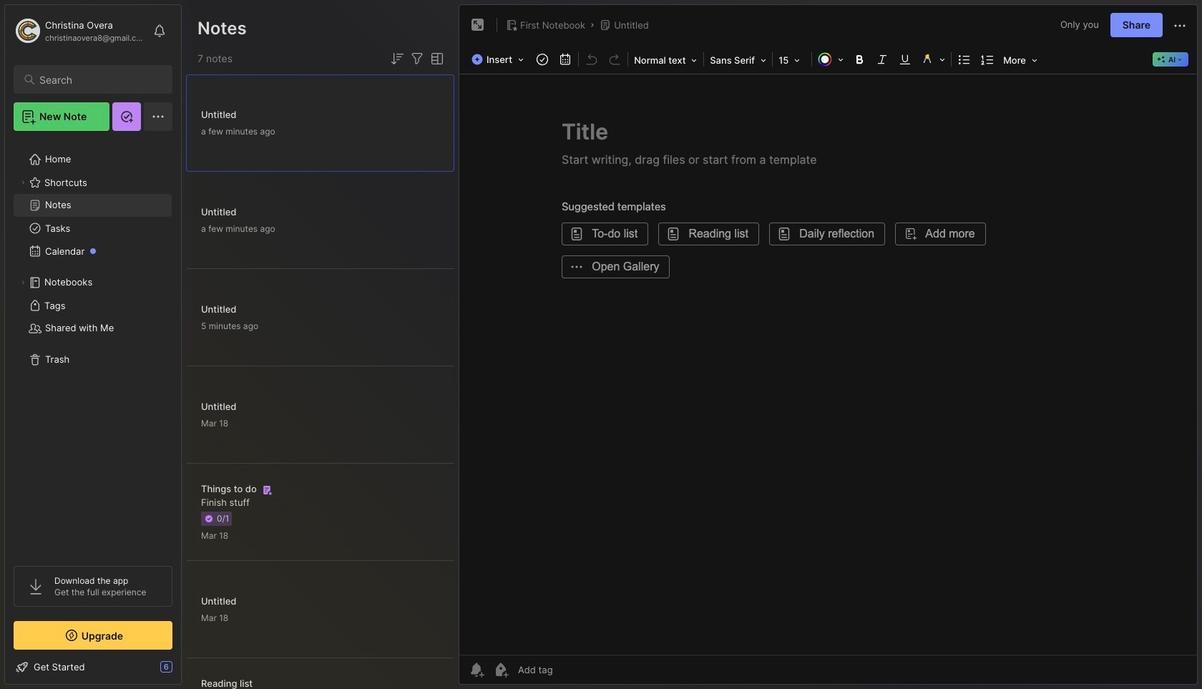 Task type: locate. For each thing, give the bounding box(es) containing it.
bold image
[[850, 49, 870, 69]]

Note Editor text field
[[460, 74, 1198, 655]]

calendar event image
[[556, 49, 576, 69]]

expand notebooks image
[[19, 278, 27, 287]]

View options field
[[426, 50, 446, 67]]

add tag image
[[493, 661, 510, 679]]

note window element
[[459, 4, 1198, 689]]

Heading level field
[[630, 50, 702, 70]]

italic image
[[873, 49, 893, 69]]

None search field
[[39, 71, 160, 88]]

More actions field
[[1172, 16, 1189, 34]]

add filters image
[[409, 50, 426, 67]]

Search text field
[[39, 73, 160, 87]]

main element
[[0, 0, 186, 689]]

tree
[[5, 140, 181, 553]]

expand note image
[[470, 16, 487, 34]]

Help and Learning task checklist field
[[5, 656, 181, 679]]



Task type: describe. For each thing, give the bounding box(es) containing it.
More field
[[999, 50, 1042, 70]]

Sort options field
[[389, 50, 406, 67]]

Account field
[[14, 16, 146, 45]]

Highlight field
[[917, 49, 950, 69]]

Font family field
[[706, 50, 771, 70]]

add a reminder image
[[468, 661, 485, 679]]

tree inside 'main' element
[[5, 140, 181, 553]]

Font size field
[[775, 50, 810, 70]]

Insert field
[[468, 49, 531, 69]]

more actions image
[[1172, 17, 1189, 34]]

underline image
[[896, 49, 916, 69]]

bulleted list image
[[955, 49, 975, 69]]

numbered list image
[[978, 49, 998, 69]]

none search field inside 'main' element
[[39, 71, 160, 88]]

Add tag field
[[517, 664, 625, 677]]

Font color field
[[814, 49, 848, 69]]

Add filters field
[[409, 50, 426, 67]]

click to collapse image
[[181, 663, 192, 680]]

task image
[[533, 49, 553, 69]]



Task type: vqa. For each thing, say whether or not it's contained in the screenshot.
1st Cell from left
no



